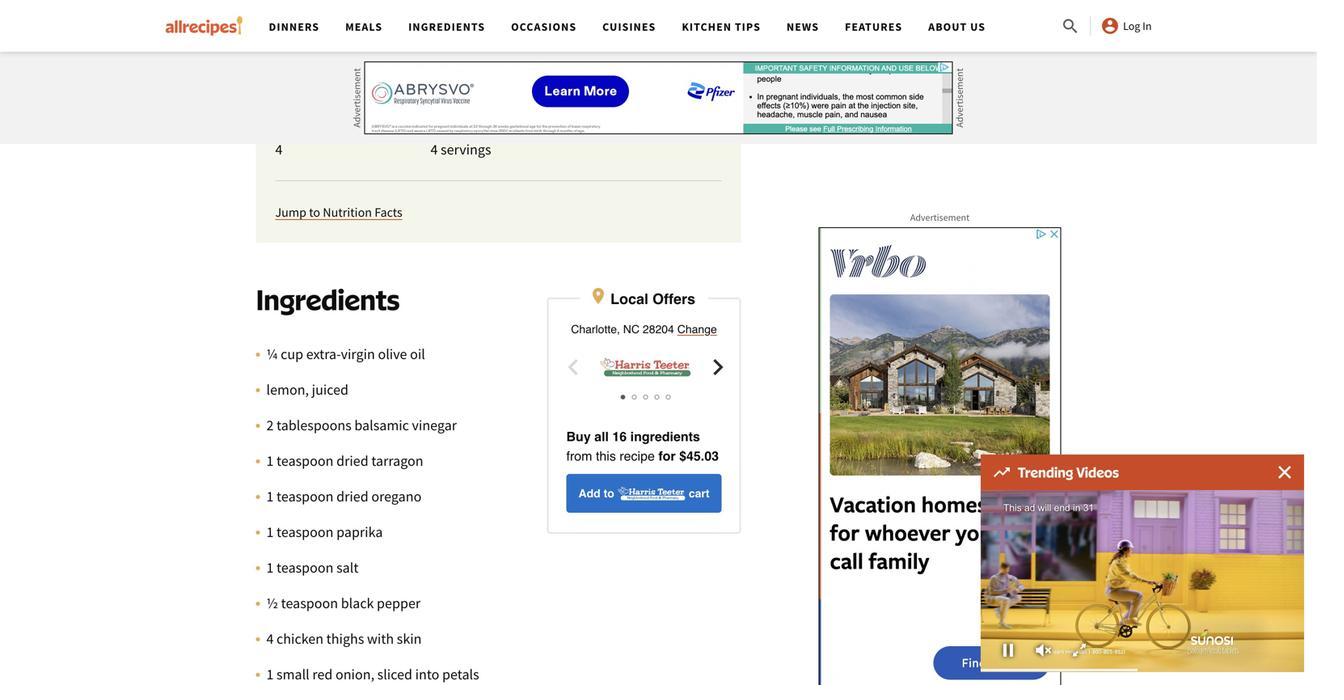 Task type: vqa. For each thing, say whether or not it's contained in the screenshot.
the topmost to
yes



Task type: locate. For each thing, give the bounding box(es) containing it.
mins for cook
[[448, 69, 478, 88]]

navigation containing dinners
[[256, 0, 1061, 52]]

cart
[[689, 487, 710, 500]]

paprika
[[337, 523, 383, 541]]

all
[[595, 429, 609, 444]]

dried
[[337, 452, 369, 470], [337, 488, 369, 506]]

½
[[267, 594, 278, 612]]

in
[[1143, 19, 1152, 33]]

tarragon
[[372, 452, 424, 470]]

1 horizontal spatial ingredients
[[409, 19, 485, 34]]

dried up paprika
[[337, 488, 369, 506]]

mins inside cook time: 40 mins
[[448, 69, 478, 88]]

dinners
[[269, 19, 320, 34]]

extra-
[[306, 345, 341, 363]]

2 tablespoons balsamic vinegar
[[267, 416, 457, 435]]

ingredients inside navigation
[[409, 19, 485, 34]]

1 up 1 teaspoon paprika
[[267, 488, 274, 506]]

3 time: from the left
[[621, 47, 657, 65]]

into
[[415, 665, 440, 684]]

total
[[586, 47, 618, 65]]

olive
[[378, 345, 407, 363]]

teaspoon
[[277, 452, 334, 470], [277, 488, 334, 506], [277, 523, 334, 541], [277, 559, 334, 577], [281, 594, 338, 612]]

0 horizontal spatial time:
[[309, 47, 345, 65]]

1 for 1 teaspoon dried oregano
[[267, 488, 274, 506]]

add to
[[579, 487, 615, 500]]

prep time:
[[275, 47, 345, 65]]

petals
[[442, 665, 479, 684]]

4 left chicken
[[267, 630, 274, 648]]

to right the add
[[604, 487, 615, 500]]

teaspoon down 1 teaspoon salt
[[281, 594, 338, 612]]

offers
[[653, 291, 696, 308]]

to for add
[[604, 487, 615, 500]]

lemon, juiced
[[267, 381, 349, 399]]

ingredients up extra-
[[256, 282, 400, 317]]

0 horizontal spatial to
[[309, 204, 320, 221]]

$45.03
[[680, 449, 719, 464]]

for
[[659, 449, 676, 464]]

1 1 from the top
[[267, 452, 274, 470]]

0 horizontal spatial 4
[[267, 630, 274, 648]]

to for jump
[[309, 204, 320, 221]]

time: right prep
[[309, 47, 345, 65]]

mins right 55
[[603, 69, 633, 88]]

mins inside total time: 55 mins
[[603, 69, 633, 88]]

0 vertical spatial to
[[309, 204, 320, 221]]

navigation
[[256, 0, 1061, 52]]

about us
[[929, 19, 986, 34]]

2 horizontal spatial 4
[[431, 141, 438, 159]]

4 chicken thighs with skin
[[267, 630, 422, 648]]

teaspoon for black pepper
[[281, 594, 338, 612]]

change
[[678, 323, 717, 336]]

2 mins from the left
[[603, 69, 633, 88]]

add
[[579, 487, 601, 500]]

harris teeter logo image down charlotte, nc 28204 change
[[589, 351, 702, 384]]

16
[[613, 429, 627, 444]]

1 vertical spatial dried
[[337, 488, 369, 506]]

cook
[[431, 47, 463, 65]]

trending videos
[[1018, 463, 1119, 481]]

lemon,
[[267, 381, 309, 399]]

harris teeter logo image down the recipe
[[618, 482, 686, 506]]

time: right cook
[[466, 47, 503, 65]]

time: down cuisines link at the top left of page
[[621, 47, 657, 65]]

4
[[275, 141, 283, 159], [431, 141, 438, 159], [267, 630, 274, 648]]

yield: 4 servings
[[431, 118, 491, 159]]

1 left "small"
[[267, 665, 274, 684]]

1 vertical spatial ingredients
[[256, 282, 400, 317]]

1 down 2
[[267, 452, 274, 470]]

buy
[[567, 429, 591, 444]]

account image
[[1101, 16, 1120, 36]]

1 teaspoon dried tarragon
[[267, 452, 424, 470]]

red
[[313, 665, 333, 684]]

2 time: from the left
[[466, 47, 503, 65]]

1 for 1 teaspoon paprika
[[267, 523, 274, 541]]

2 1 from the top
[[267, 488, 274, 506]]

1 up 1 teaspoon salt
[[267, 523, 274, 541]]

this
[[596, 449, 616, 464]]

4 1 from the top
[[267, 559, 274, 577]]

teaspoon down tablespoons
[[277, 452, 334, 470]]

1 for 1 teaspoon dried tarragon
[[267, 452, 274, 470]]

5 1 from the top
[[267, 665, 274, 684]]

1 horizontal spatial 4
[[275, 141, 283, 159]]

1 up ½
[[267, 559, 274, 577]]

time:
[[309, 47, 345, 65], [466, 47, 503, 65], [621, 47, 657, 65]]

teaspoon up 1 teaspoon paprika
[[277, 488, 334, 506]]

jump to nutrition facts
[[275, 204, 403, 221]]

pepper
[[377, 594, 421, 612]]

vinegar
[[412, 416, 457, 435]]

2 dried from the top
[[337, 488, 369, 506]]

1 teaspoon salt
[[267, 559, 359, 577]]

time: inside cook time: 40 mins
[[466, 47, 503, 65]]

ingredients
[[409, 19, 485, 34], [256, 282, 400, 317]]

skin
[[397, 630, 422, 648]]

advertisement region
[[819, 0, 1062, 114], [364, 61, 953, 134], [819, 227, 1062, 685]]

news link
[[787, 19, 819, 34]]

0 vertical spatial harris teeter logo image
[[589, 351, 702, 384]]

dried up 1 teaspoon dried oregano at the bottom left of page
[[337, 452, 369, 470]]

black
[[341, 594, 374, 612]]

0 vertical spatial ingredients
[[409, 19, 485, 34]]

mins right 40
[[448, 69, 478, 88]]

0 vertical spatial dried
[[337, 452, 369, 470]]

4 down yield:
[[431, 141, 438, 159]]

local
[[611, 291, 649, 308]]

nutrition
[[323, 204, 372, 221]]

cuisines
[[603, 19, 656, 34]]

1 vertical spatial to
[[604, 487, 615, 500]]

dried for dried tarragon
[[337, 452, 369, 470]]

oil
[[410, 345, 425, 363]]

¼
[[267, 345, 278, 363]]

unmute button group
[[1026, 638, 1062, 662]]

1
[[267, 452, 274, 470], [267, 488, 274, 506], [267, 523, 274, 541], [267, 559, 274, 577], [267, 665, 274, 684]]

0 horizontal spatial ingredients
[[256, 282, 400, 317]]

4 up jump
[[275, 141, 283, 159]]

recipe
[[620, 449, 655, 464]]

teaspoon for salt
[[277, 559, 334, 577]]

meals
[[345, 19, 383, 34]]

occasions link
[[511, 19, 577, 34]]

ingredients up cook
[[409, 19, 485, 34]]

2 horizontal spatial time:
[[621, 47, 657, 65]]

to right jump
[[309, 204, 320, 221]]

tips
[[735, 19, 761, 34]]

salt
[[337, 559, 359, 577]]

1 teaspoon paprika
[[267, 523, 383, 541]]

video player application
[[981, 490, 1305, 672]]

1 mins from the left
[[448, 69, 478, 88]]

time: for total time: 55 mins
[[621, 47, 657, 65]]

time: inside total time: 55 mins
[[621, 47, 657, 65]]

to
[[309, 204, 320, 221], [604, 487, 615, 500]]

0 horizontal spatial mins
[[448, 69, 478, 88]]

1 small red onion, sliced into petals
[[267, 665, 479, 684]]

from
[[567, 449, 592, 464]]

prep
[[275, 47, 306, 65]]

cup
[[281, 345, 303, 363]]

1 dried from the top
[[337, 452, 369, 470]]

teaspoon up 1 teaspoon salt
[[277, 523, 334, 541]]

servings
[[441, 141, 491, 159]]

28204
[[643, 323, 674, 336]]

mins
[[448, 69, 478, 88], [603, 69, 633, 88]]

teaspoon down 1 teaspoon paprika
[[277, 559, 334, 577]]

tablespoons
[[277, 416, 352, 435]]

1 horizontal spatial mins
[[603, 69, 633, 88]]

time: for prep time:
[[309, 47, 345, 65]]

harris teeter logo image
[[589, 351, 702, 384], [618, 482, 686, 506]]

1 time: from the left
[[309, 47, 345, 65]]

teaspoon for dried oregano
[[277, 488, 334, 506]]

3 1 from the top
[[267, 523, 274, 541]]

1 horizontal spatial to
[[604, 487, 615, 500]]

cook time: 40 mins
[[431, 47, 503, 88]]

about
[[929, 19, 968, 34]]

1 horizontal spatial time:
[[466, 47, 503, 65]]



Task type: describe. For each thing, give the bounding box(es) containing it.
time: for cook time: 40 mins
[[466, 47, 503, 65]]

jump
[[275, 204, 307, 221]]

kitchen tips link
[[682, 19, 761, 34]]

log
[[1124, 19, 1141, 33]]

cuisines link
[[603, 19, 656, 34]]

charlotte,
[[571, 323, 620, 336]]

onion,
[[336, 665, 375, 684]]

with
[[367, 630, 394, 648]]

close image
[[1279, 466, 1292, 479]]

thighs
[[326, 630, 364, 648]]

½ teaspoon black pepper
[[267, 594, 421, 612]]

facts
[[375, 204, 403, 221]]

ingredients
[[631, 429, 700, 444]]

yield:
[[431, 118, 467, 136]]

dried for dried oregano
[[337, 488, 369, 506]]

mins for total
[[603, 69, 633, 88]]

virgin
[[341, 345, 375, 363]]

about us link
[[929, 19, 986, 34]]

us
[[971, 19, 986, 34]]

2
[[267, 416, 274, 435]]

sliced
[[377, 665, 412, 684]]

news
[[787, 19, 819, 34]]

40
[[431, 69, 445, 88]]

kitchen tips
[[682, 19, 761, 34]]

trending image
[[994, 468, 1010, 477]]

features link
[[845, 19, 903, 34]]

balsamic
[[355, 416, 409, 435]]

features
[[845, 19, 903, 34]]

chicken
[[277, 630, 324, 648]]

teaspoon for paprika
[[277, 523, 334, 541]]

log in link
[[1101, 16, 1152, 36]]

4 for 4 chicken thighs with skin
[[267, 630, 274, 648]]

4 for 4
[[275, 141, 283, 159]]

log in
[[1124, 19, 1152, 33]]

¼ cup extra-virgin olive oil
[[267, 345, 425, 363]]

55
[[586, 69, 600, 88]]

1 for 1 teaspoon salt
[[267, 559, 274, 577]]

ingredients link
[[409, 19, 485, 34]]

search image
[[1061, 17, 1081, 36]]

small
[[277, 665, 310, 684]]

charlotte, nc 28204 change
[[571, 323, 717, 336]]

dinners link
[[269, 19, 320, 34]]

nc
[[623, 323, 640, 336]]

local offers
[[611, 291, 696, 308]]

juiced
[[312, 381, 349, 399]]

1 for 1 small red onion, sliced into petals
[[267, 665, 274, 684]]

total time: 55 mins
[[586, 47, 657, 88]]

1 vertical spatial harris teeter logo image
[[618, 482, 686, 506]]

teaspoon for dried tarragon
[[277, 452, 334, 470]]

oregano
[[372, 488, 422, 506]]

1 teaspoon dried oregano
[[267, 488, 422, 506]]

change button
[[678, 321, 717, 337]]

kitchen
[[682, 19, 732, 34]]

home image
[[165, 16, 243, 36]]

occasions
[[511, 19, 577, 34]]

buy all 16 ingredients from this recipe for $45.03
[[567, 429, 719, 464]]

trending
[[1018, 463, 1074, 481]]

videos
[[1077, 463, 1119, 481]]

4 inside yield: 4 servings
[[431, 141, 438, 159]]

meals link
[[345, 19, 383, 34]]



